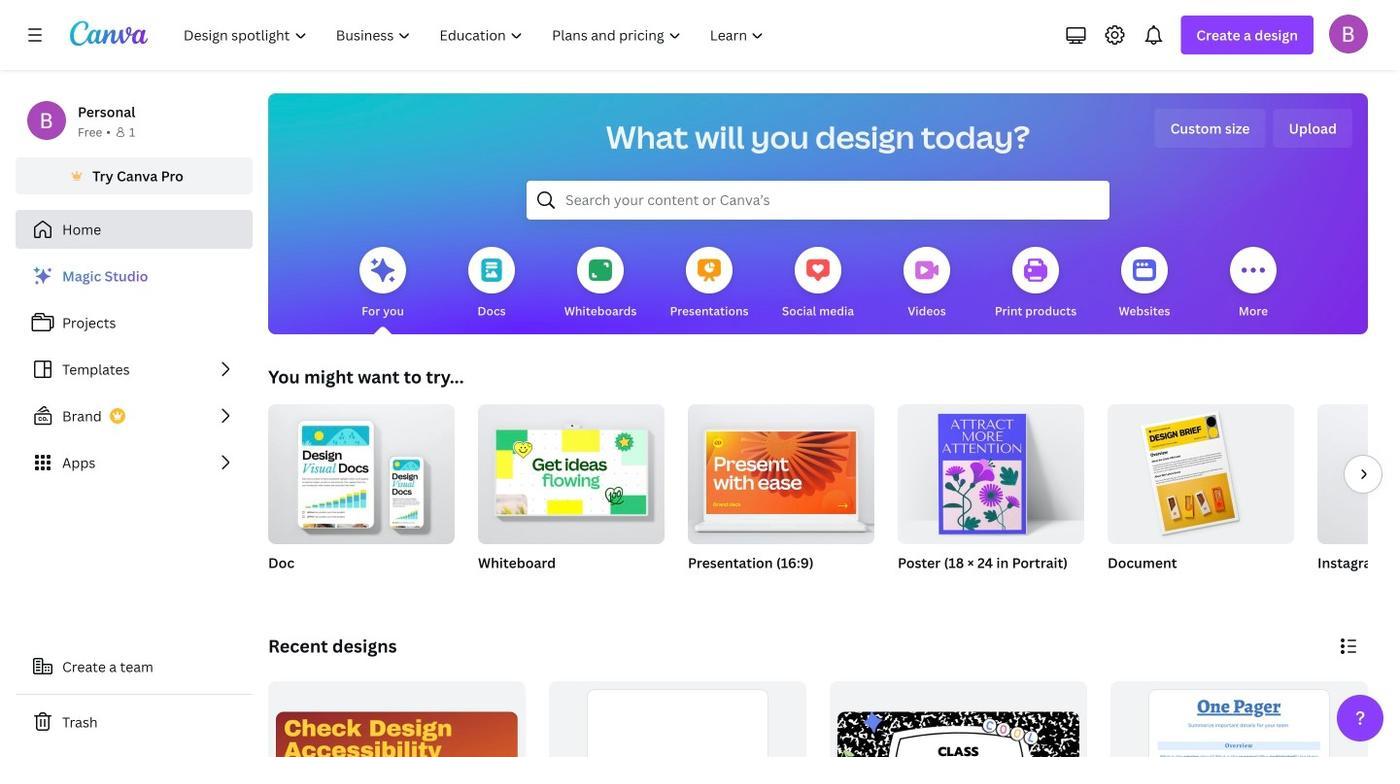 Task type: describe. For each thing, give the bounding box(es) containing it.
bob builder image
[[1330, 14, 1368, 53]]



Task type: vqa. For each thing, say whether or not it's contained in the screenshot.
group
yes



Task type: locate. For each thing, give the bounding box(es) containing it.
None search field
[[527, 181, 1110, 220]]

Search search field
[[566, 182, 1071, 219]]

top level navigation element
[[171, 16, 781, 54]]

list
[[16, 257, 253, 482]]

group
[[268, 397, 455, 597], [268, 397, 455, 544], [478, 397, 665, 597], [478, 397, 665, 544], [688, 397, 875, 597], [688, 397, 875, 544], [898, 404, 1085, 597], [898, 404, 1085, 544], [1108, 404, 1295, 597], [1318, 404, 1400, 597], [268, 681, 526, 757], [549, 681, 807, 757]]



